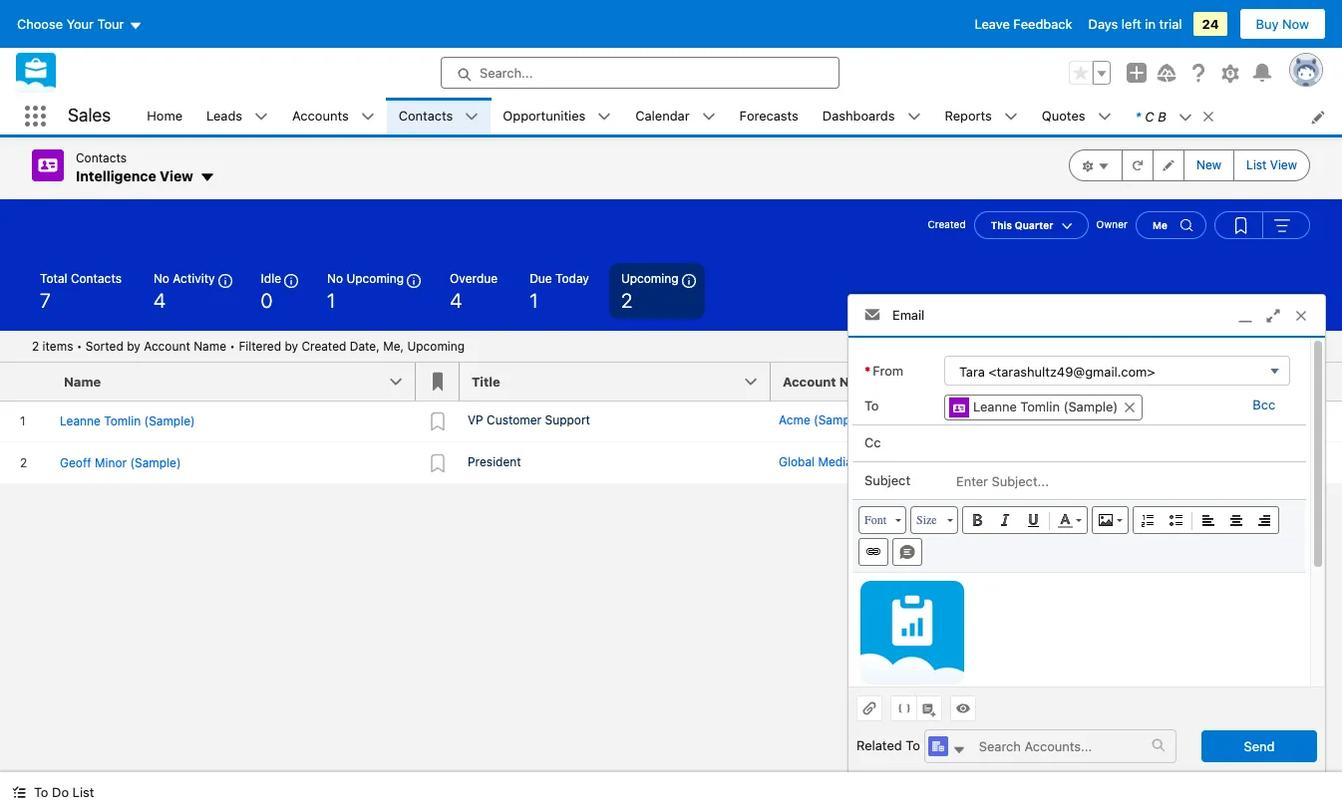Task type: describe. For each thing, give the bounding box(es) containing it.
forecasts link
[[728, 98, 811, 135]]

activity for last activity
[[1136, 374, 1186, 389]]

me button
[[1136, 211, 1207, 239]]

calendar list item
[[624, 98, 728, 135]]

text default image for calendar
[[702, 110, 716, 124]]

text default image inside the dashboards list item
[[907, 110, 921, 124]]

owner
[[1097, 218, 1128, 230]]

total contacts 7
[[40, 271, 122, 312]]

last
[[1105, 374, 1133, 389]]

0 horizontal spatial upcoming
[[346, 271, 404, 286]]

send button
[[1202, 731, 1318, 763]]

2 for 2
[[621, 289, 633, 312]]

Search Accounts... text field
[[967, 731, 1152, 763]]

leave feedback
[[975, 16, 1073, 32]]

text default image inside contacts list item
[[465, 110, 479, 124]]

this quarter button
[[974, 211, 1089, 239]]

sorted
[[86, 339, 123, 354]]

contacts inside total contacts 7
[[71, 271, 122, 286]]

today
[[556, 271, 589, 286]]

email
[[893, 307, 925, 323]]

1 horizontal spatial upcoming
[[407, 339, 465, 354]]

view for list view
[[1270, 158, 1298, 173]]

2 horizontal spatial upcoming
[[621, 271, 679, 286]]

quarter
[[1015, 219, 1054, 231]]

actions cell
[[1213, 363, 1293, 401]]

last activity
[[1105, 374, 1186, 389]]

overdue
[[450, 271, 498, 286]]

dashboards
[[823, 107, 895, 123]]

sales
[[68, 105, 111, 126]]

c
[[1145, 108, 1155, 124]]

left
[[1122, 16, 1142, 32]]

no upcoming
[[327, 271, 404, 286]]

1 1 from the left
[[327, 289, 335, 312]]

tara <tarashultz49@gmail.com> button
[[944, 356, 1291, 386]]

accounts list item
[[280, 98, 387, 135]]

vp
[[468, 412, 483, 427]]

quotes link
[[1030, 98, 1098, 135]]

feedback
[[1014, 16, 1073, 32]]

activity for no activity
[[173, 271, 215, 286]]

account name cell
[[771, 363, 1093, 401]]

reports list item
[[933, 98, 1030, 135]]

date,
[[350, 339, 380, 354]]

2 items • sorted by account name • filtered by created date, me, upcoming
[[32, 339, 465, 354]]

list inside button
[[72, 785, 94, 801]]

quotes list item
[[1030, 98, 1124, 135]]

calendar
[[636, 107, 690, 123]]

0 vertical spatial group
[[1069, 61, 1111, 85]]

0 vertical spatial account
[[144, 339, 190, 354]]

key performance indicators group
[[0, 263, 1342, 331]]

1 • from the left
[[77, 339, 82, 354]]

list item containing *
[[1124, 98, 1224, 135]]

to do list button
[[0, 773, 106, 813]]

to element
[[944, 394, 1286, 425]]

1 horizontal spatial name
[[194, 339, 226, 354]]

text default image inside leads list item
[[254, 110, 268, 124]]

in
[[1145, 16, 1156, 32]]

list view button
[[1234, 150, 1311, 182]]

2 by from the left
[[285, 339, 298, 354]]

this quarter
[[991, 219, 1054, 231]]

text default image for accounts
[[361, 110, 375, 124]]

title
[[472, 374, 501, 389]]

overdue 4
[[450, 271, 498, 312]]

2 • from the left
[[230, 339, 235, 354]]

0 vertical spatial created
[[928, 218, 966, 230]]

no activity
[[154, 271, 215, 286]]

do
[[52, 785, 69, 801]]

send
[[1244, 739, 1275, 755]]

bcc button
[[1248, 397, 1281, 413]]

action cell
[[1293, 363, 1342, 401]]

action image
[[1293, 363, 1342, 400]]

name inside button
[[64, 374, 101, 389]]

home
[[147, 107, 183, 123]]

grid containing name
[[0, 363, 1342, 485]]

leave feedback link
[[975, 16, 1073, 32]]

days
[[1089, 16, 1118, 32]]

text default image for quotes
[[1098, 110, 1112, 124]]

reports link
[[933, 98, 1004, 135]]

calendar link
[[624, 98, 702, 135]]

no for 4
[[154, 271, 169, 286]]

text default image for opportunities
[[598, 110, 612, 124]]

name cell
[[52, 363, 428, 401]]

(sample)
[[1064, 399, 1118, 415]]

title button
[[460, 363, 771, 400]]

opportunities list item
[[491, 98, 624, 135]]

* c b
[[1136, 108, 1167, 124]]

actions
[[1225, 374, 1274, 389]]

due
[[530, 271, 552, 286]]

buy now
[[1256, 16, 1310, 32]]

leads list item
[[195, 98, 280, 135]]

leads
[[206, 107, 242, 123]]

reports
[[945, 107, 992, 123]]

text default image inside to do list button
[[12, 786, 26, 800]]

7
[[40, 289, 51, 312]]

quotes
[[1042, 107, 1086, 123]]

2 for 2 items • sorted by account name • filtered by created date, me, upcoming
[[32, 339, 39, 354]]

intelligence view
[[76, 168, 193, 185]]

cell for vp customer support
[[1093, 400, 1213, 442]]

no for 1
[[327, 271, 343, 286]]

intelligence
[[76, 168, 156, 185]]

<tarashultz49@gmail.com>
[[989, 364, 1155, 380]]

tomlin
[[1021, 399, 1060, 415]]

leads link
[[195, 98, 254, 135]]

new
[[1197, 158, 1222, 173]]

b
[[1158, 108, 1167, 124]]

accounts
[[292, 107, 349, 123]]

last activity button
[[1093, 363, 1213, 400]]

contacts link
[[387, 98, 465, 135]]

to do list
[[34, 785, 94, 801]]



Task type: locate. For each thing, give the bounding box(es) containing it.
* left the c
[[1136, 108, 1141, 124]]

to inside button
[[34, 785, 48, 801]]

by right sorted
[[127, 339, 140, 354]]

2 horizontal spatial name
[[840, 374, 877, 389]]

to
[[865, 398, 879, 414], [906, 738, 920, 754], [34, 785, 48, 801]]

* for * c b
[[1136, 108, 1141, 124]]

list right the do
[[72, 785, 94, 801]]

1 horizontal spatial 1
[[530, 289, 538, 312]]

1 horizontal spatial by
[[285, 339, 298, 354]]

1 horizontal spatial 2
[[621, 289, 633, 312]]

1 vertical spatial created
[[302, 339, 346, 354]]

group down the b
[[1069, 150, 1311, 182]]

view
[[1270, 158, 1298, 173], [160, 168, 193, 185]]

search... button
[[441, 57, 840, 89]]

bcc
[[1253, 397, 1276, 413]]

list containing home
[[135, 98, 1342, 135]]

0 horizontal spatial view
[[160, 168, 193, 185]]

list right new at the top
[[1247, 158, 1267, 173]]

to up 'cc'
[[865, 398, 879, 414]]

text default image inside quotes list item
[[1098, 110, 1112, 124]]

your
[[66, 16, 94, 32]]

1 down due
[[530, 289, 538, 312]]

no right total contacts 7
[[154, 271, 169, 286]]

accounts link
[[280, 98, 361, 135]]

account name button
[[771, 363, 1093, 400]]

1 no from the left
[[154, 271, 169, 286]]

0 horizontal spatial •
[[77, 339, 82, 354]]

tara
[[959, 364, 985, 380]]

2 4 from the left
[[450, 289, 462, 312]]

to left accounts icon
[[906, 738, 920, 754]]

president
[[468, 454, 521, 469]]

accounts image
[[928, 737, 948, 757]]

Subject text field
[[944, 463, 1291, 499]]

1 horizontal spatial view
[[1270, 158, 1298, 173]]

created left date,
[[302, 339, 346, 354]]

name up 'cc'
[[840, 374, 877, 389]]

activity inside the "key performance indicators" group
[[173, 271, 215, 286]]

subject
[[865, 473, 911, 489]]

1 down no upcoming
[[327, 289, 335, 312]]

1 vertical spatial 2
[[32, 339, 39, 354]]

text default image inside calendar list item
[[702, 110, 716, 124]]

contacts inside list item
[[399, 107, 453, 123]]

tour
[[97, 16, 124, 32]]

1 vertical spatial *
[[865, 363, 871, 379]]

me
[[1153, 219, 1168, 231]]

0 horizontal spatial list
[[72, 785, 94, 801]]

1 vertical spatial activity
[[1136, 374, 1186, 389]]

1 4 from the left
[[154, 289, 166, 312]]

account name
[[783, 374, 877, 389]]

1 vertical spatial list
[[72, 785, 94, 801]]

* left from
[[865, 363, 871, 379]]

0 horizontal spatial no
[[154, 271, 169, 286]]

• left the filtered
[[230, 339, 235, 354]]

account left from
[[783, 374, 836, 389]]

group down list view button at top right
[[1215, 211, 1311, 239]]

to for to
[[865, 398, 879, 414]]

2
[[621, 289, 633, 312], [32, 339, 39, 354]]

name up name button
[[194, 339, 226, 354]]

name inside button
[[840, 374, 877, 389]]

* inside list item
[[1136, 108, 1141, 124]]

items
[[42, 339, 73, 354]]

total
[[40, 271, 67, 286]]

text default image inside leanne tomlin (sample) link
[[1123, 401, 1137, 415]]

text default image inside opportunities list item
[[598, 110, 612, 124]]

0 horizontal spatial name
[[64, 374, 101, 389]]

choose your tour
[[17, 16, 124, 32]]

email dialog
[[848, 294, 1326, 813]]

upcoming
[[346, 271, 404, 286], [621, 271, 679, 286], [407, 339, 465, 354]]

cell down last activity at the right of the page
[[1093, 400, 1213, 442]]

0 vertical spatial *
[[1136, 108, 1141, 124]]

2 left items
[[32, 339, 39, 354]]

text default image inside the reports list item
[[1004, 110, 1018, 124]]

0 horizontal spatial activity
[[173, 271, 215, 286]]

0
[[261, 289, 273, 312]]

title cell
[[460, 363, 783, 401]]

me,
[[383, 339, 404, 354]]

buy
[[1256, 16, 1279, 32]]

upcoming up important cell at the left
[[407, 339, 465, 354]]

dashboards list item
[[811, 98, 933, 135]]

• right items
[[77, 339, 82, 354]]

forecasts
[[740, 107, 799, 123]]

important cell
[[416, 363, 460, 401]]

cell for president
[[1093, 442, 1213, 484]]

1 by from the left
[[127, 339, 140, 354]]

account
[[144, 339, 190, 354], [783, 374, 836, 389]]

1 horizontal spatial •
[[230, 339, 235, 354]]

2 right due today 1
[[621, 289, 633, 312]]

to left the do
[[34, 785, 48, 801]]

support
[[545, 412, 590, 427]]

home link
[[135, 98, 195, 135]]

2 vertical spatial group
[[1215, 211, 1311, 239]]

contacts list item
[[387, 98, 491, 135]]

2 inside the "key performance indicators" group
[[621, 289, 633, 312]]

activity left idle
[[173, 271, 215, 286]]

leave
[[975, 16, 1010, 32]]

1 horizontal spatial activity
[[1136, 374, 1186, 389]]

1 horizontal spatial no
[[327, 271, 343, 286]]

1 horizontal spatial 4
[[450, 289, 462, 312]]

created left this
[[928, 218, 966, 230]]

idle
[[261, 271, 281, 286]]

contact image
[[949, 399, 969, 419]]

list
[[1247, 158, 1267, 173], [72, 785, 94, 801]]

activity inside button
[[1136, 374, 1186, 389]]

by
[[127, 339, 140, 354], [285, 339, 298, 354]]

0 horizontal spatial *
[[865, 363, 871, 379]]

0 vertical spatial to
[[865, 398, 879, 414]]

name down sorted
[[64, 374, 101, 389]]

group up quotes list item at the right top
[[1069, 61, 1111, 85]]

2 vertical spatial to
[[34, 785, 48, 801]]

choose your tour button
[[16, 8, 143, 40]]

group containing new
[[1069, 150, 1311, 182]]

*
[[1136, 108, 1141, 124], [865, 363, 871, 379]]

new button
[[1184, 150, 1235, 182]]

1 horizontal spatial account
[[783, 374, 836, 389]]

upcoming right "today"
[[621, 271, 679, 286]]

cc
[[865, 435, 881, 451]]

•
[[77, 339, 82, 354], [230, 339, 235, 354]]

leanne
[[973, 399, 1017, 415]]

leanne tomlin (sample) link
[[944, 395, 1143, 421]]

cell
[[1093, 400, 1213, 442], [1093, 442, 1213, 484]]

24
[[1202, 16, 1219, 32]]

this
[[991, 219, 1012, 231]]

text default image for reports
[[1004, 110, 1018, 124]]

text default image
[[361, 110, 375, 124], [598, 110, 612, 124], [702, 110, 716, 124], [1004, 110, 1018, 124], [1098, 110, 1112, 124], [199, 170, 215, 186], [1152, 739, 1166, 753]]

opportunities
[[503, 107, 586, 123]]

0 vertical spatial list
[[1247, 158, 1267, 173]]

to for to do list
[[34, 785, 48, 801]]

2 horizontal spatial to
[[906, 738, 920, 754]]

activity up to text field
[[1136, 374, 1186, 389]]

customer
[[487, 412, 542, 427]]

name button
[[52, 363, 416, 400]]

0 horizontal spatial 2
[[32, 339, 39, 354]]

1 horizontal spatial to
[[865, 398, 879, 414]]

list inside button
[[1247, 158, 1267, 173]]

0 vertical spatial contacts
[[399, 107, 453, 123]]

2 vertical spatial contacts
[[71, 271, 122, 286]]

1 inside due today 1
[[530, 289, 538, 312]]

To text field
[[1147, 398, 1222, 417]]

0 horizontal spatial 1
[[327, 289, 335, 312]]

trial
[[1159, 16, 1182, 32]]

1 vertical spatial group
[[1069, 150, 1311, 182]]

now
[[1283, 16, 1310, 32]]

4 inside overdue 4
[[450, 289, 462, 312]]

no right idle
[[327, 271, 343, 286]]

1 vertical spatial contacts
[[76, 151, 127, 166]]

row number cell
[[0, 363, 52, 401]]

4 down no activity
[[154, 289, 166, 312]]

leanne tomlin (sample)
[[973, 399, 1118, 415]]

0 horizontal spatial created
[[302, 339, 346, 354]]

1 cell from the top
[[1093, 400, 1213, 442]]

2 cell from the top
[[1093, 442, 1213, 484]]

choose
[[17, 16, 63, 32]]

1 vertical spatial account
[[783, 374, 836, 389]]

0 vertical spatial activity
[[173, 271, 215, 286]]

2 items • sorted by account name • filtered by created date, me, upcoming status
[[32, 339, 465, 354]]

due today 1
[[530, 271, 589, 312]]

view right new at the top
[[1270, 158, 1298, 173]]

0 horizontal spatial by
[[127, 339, 140, 354]]

search...
[[480, 65, 533, 81]]

account right sorted
[[144, 339, 190, 354]]

1 vertical spatial to
[[906, 738, 920, 754]]

* inside email dialog
[[865, 363, 871, 379]]

name
[[194, 339, 226, 354], [64, 374, 101, 389], [840, 374, 877, 389]]

list
[[135, 98, 1342, 135]]

0 horizontal spatial 4
[[154, 289, 166, 312]]

0 vertical spatial 2
[[621, 289, 633, 312]]

text default image inside account name button
[[881, 376, 893, 388]]

0 horizontal spatial to
[[34, 785, 48, 801]]

grid
[[0, 363, 1342, 485]]

view right intelligence
[[160, 168, 193, 185]]

2 1 from the left
[[530, 289, 538, 312]]

text default image
[[1202, 109, 1215, 123], [254, 110, 268, 124], [465, 110, 479, 124], [907, 110, 921, 124], [1179, 110, 1193, 124], [881, 376, 893, 388], [1123, 401, 1137, 415], [952, 744, 966, 758], [12, 786, 26, 800]]

text default image inside 'accounts' list item
[[361, 110, 375, 124]]

buy now button
[[1239, 8, 1326, 40]]

view for intelligence view
[[160, 168, 193, 185]]

contacts right 'accounts' list item
[[399, 107, 453, 123]]

1 horizontal spatial created
[[928, 218, 966, 230]]

tara <tarashultz49@gmail.com>
[[959, 364, 1155, 380]]

contacts right the total
[[71, 271, 122, 286]]

1 horizontal spatial *
[[1136, 108, 1141, 124]]

opportunities link
[[491, 98, 598, 135]]

upcoming up date,
[[346, 271, 404, 286]]

row number image
[[0, 363, 52, 400]]

contacts up intelligence
[[76, 151, 127, 166]]

list view
[[1247, 158, 1298, 173]]

group
[[1069, 61, 1111, 85], [1069, 150, 1311, 182], [1215, 211, 1311, 239]]

1 horizontal spatial list
[[1247, 158, 1267, 173]]

dashboards link
[[811, 98, 907, 135]]

by right the filtered
[[285, 339, 298, 354]]

* for *
[[865, 363, 871, 379]]

view inside button
[[1270, 158, 1298, 173]]

last activity cell
[[1093, 363, 1213, 401]]

2 no from the left
[[327, 271, 343, 286]]

contacts
[[399, 107, 453, 123], [76, 151, 127, 166], [71, 271, 122, 286]]

0 horizontal spatial account
[[144, 339, 190, 354]]

cell down to text field
[[1093, 442, 1213, 484]]

from
[[873, 363, 904, 379]]

4 down overdue
[[450, 289, 462, 312]]

account inside button
[[783, 374, 836, 389]]

vp customer support
[[468, 412, 590, 427]]

related to
[[857, 738, 920, 754]]

list item
[[1124, 98, 1224, 135]]



Task type: vqa. For each thing, say whether or not it's contained in the screenshot.
The '$17,000.00'
no



